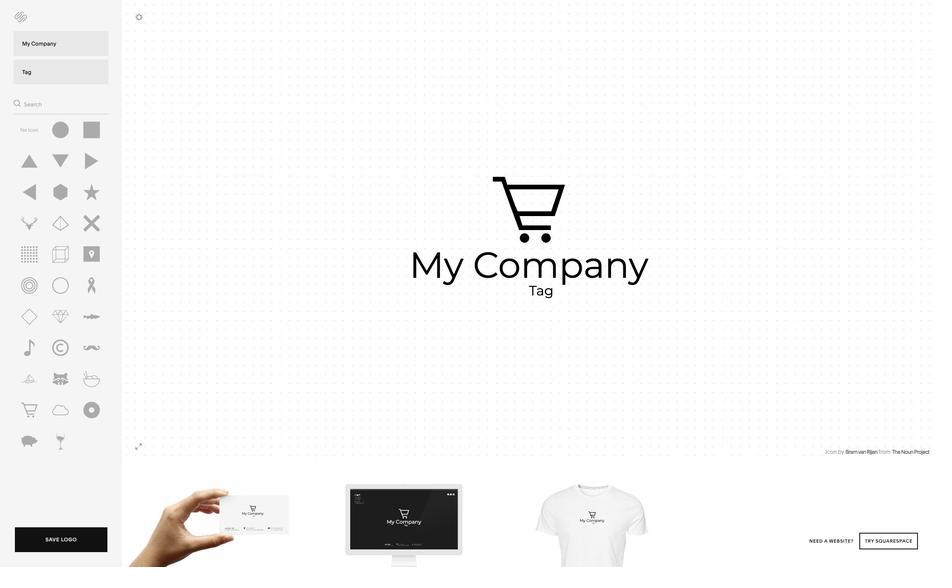 Task type: describe. For each thing, give the bounding box(es) containing it.
search
[[24, 101, 42, 108]]

project
[[914, 449, 929, 455]]

try squarespace link
[[860, 533, 918, 550]]

no icon
[[20, 127, 38, 133]]

try
[[865, 538, 874, 544]]

save logo button
[[15, 528, 107, 555]]

van
[[858, 449, 866, 455]]

from
[[879, 449, 891, 455]]

Tagline text field
[[14, 60, 108, 84]]

need a website?
[[809, 538, 855, 544]]

a
[[824, 538, 828, 544]]

start over image
[[12, 9, 30, 25]]

rijen
[[867, 449, 877, 455]]

bram
[[845, 449, 857, 455]]

0 horizontal spatial icon
[[28, 127, 38, 133]]

bram van rijen link
[[845, 449, 877, 455]]

no
[[20, 127, 27, 133]]

icon by bram van rijen from the noun project
[[826, 449, 929, 455]]

save logo
[[45, 537, 77, 543]]

by
[[838, 449, 844, 455]]

search link
[[14, 97, 42, 109]]



Task type: vqa. For each thing, say whether or not it's contained in the screenshot.
For A Limited Time, Take 20% Off Any New Website Plan. Use Code At Checkout: Dec20Wc
no



Task type: locate. For each thing, give the bounding box(es) containing it.
the noun project link
[[892, 449, 929, 455]]

logo
[[61, 537, 77, 543]]

Name text field
[[14, 31, 108, 56]]

noun
[[901, 449, 913, 455]]

0 vertical spatial icon
[[28, 127, 38, 133]]

squarespace
[[876, 538, 913, 544]]

the
[[892, 449, 900, 455]]

icon
[[28, 127, 38, 133], [826, 449, 837, 455]]

website?
[[829, 538, 854, 544]]

1 vertical spatial icon
[[826, 449, 837, 455]]

try squarespace
[[865, 538, 913, 544]]

save
[[45, 537, 60, 543]]

need
[[809, 538, 823, 544]]

1 horizontal spatial icon
[[826, 449, 837, 455]]

icon right no
[[28, 127, 38, 133]]

icon left by
[[826, 449, 837, 455]]



